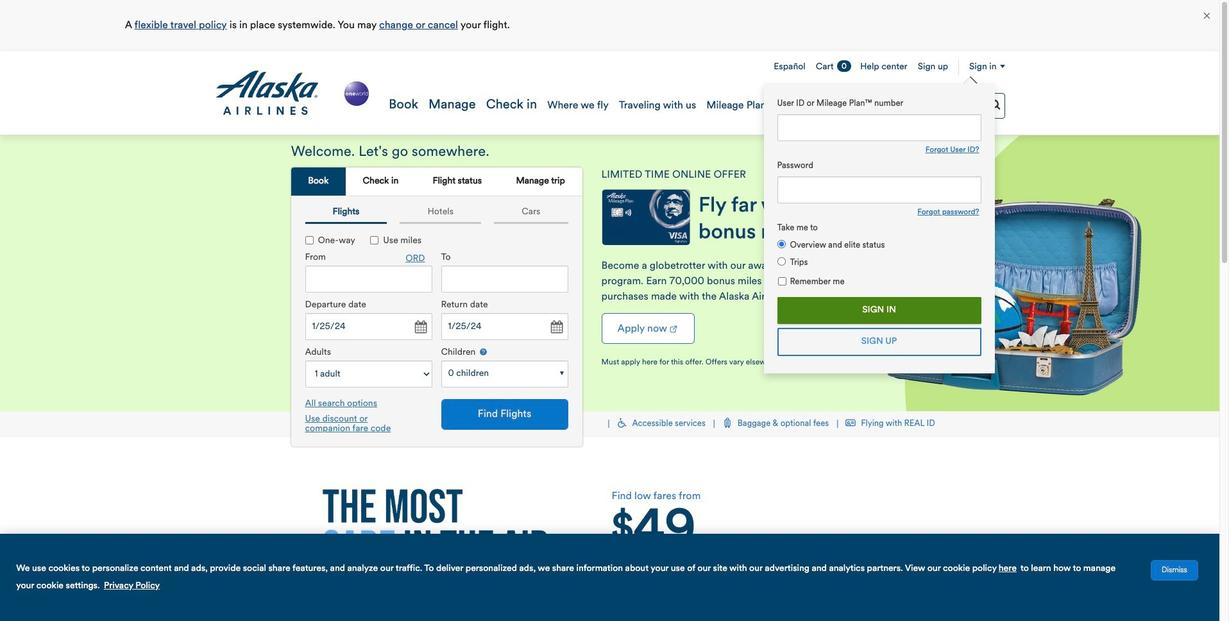 Task type: describe. For each thing, give the bounding box(es) containing it.
  radio
[[778, 257, 786, 266]]

1 vertical spatial tab list
[[299, 203, 575, 224]]

Search text field
[[887, 93, 1006, 119]]

cookieconsent dialog
[[0, 534, 1220, 621]]

alaska airlines logo image
[[215, 71, 319, 116]]

search button image
[[990, 99, 1001, 110]]

open datepicker image
[[411, 319, 429, 337]]

the most care in the air starts here. element
[[291, 489, 580, 605]]

fly far with 70,000 bonus miles! image
[[700, 196, 878, 239]]



Task type: vqa. For each thing, say whether or not it's contained in the screenshot.
the View Mileage Plan™ element
no



Task type: locate. For each thing, give the bounding box(es) containing it.
oneworld logo image
[[342, 79, 372, 108]]

None checkbox
[[371, 236, 379, 245]]

menu
[[764, 76, 995, 374]]

0 vertical spatial tab list
[[291, 168, 583, 197]]

alaska airlines credit card. image
[[602, 189, 690, 252]]

tab list
[[291, 168, 583, 197], [299, 203, 575, 224]]

open datepicker image
[[547, 319, 565, 337]]

  radio
[[778, 240, 786, 248]]

None text field
[[305, 266, 432, 293], [305, 313, 432, 340], [441, 313, 568, 340], [305, 266, 432, 293], [305, 313, 432, 340], [441, 313, 568, 340]]

a case with a globe and items from different countries and a visa card.. element
[[0, 135, 1220, 411]]

form
[[296, 221, 573, 439]]

None text field
[[778, 114, 982, 141], [441, 266, 568, 293], [778, 114, 982, 141], [441, 266, 568, 293]]

None checkbox
[[305, 236, 314, 245], [778, 277, 787, 286], [305, 236, 314, 245], [778, 277, 787, 286]]

option group
[[778, 239, 982, 270]]

None password field
[[778, 176, 982, 203]]



